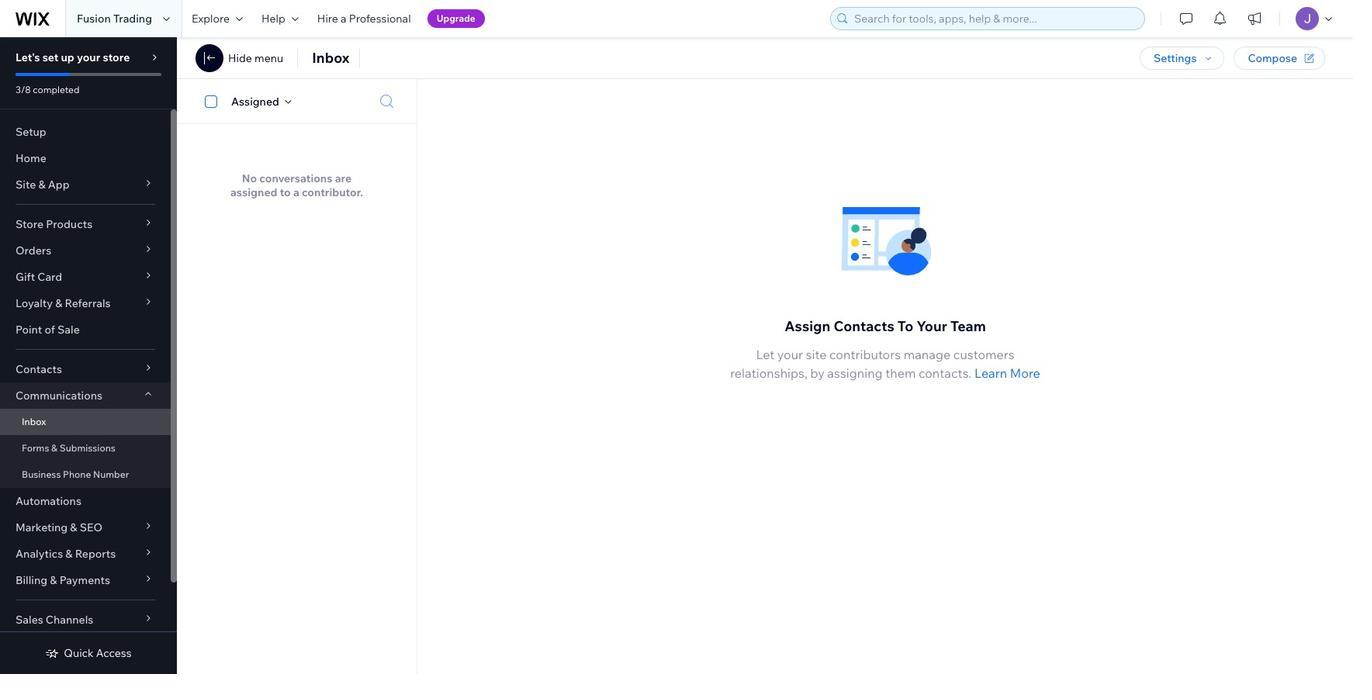 Task type: describe. For each thing, give the bounding box(es) containing it.
store
[[16, 217, 44, 231]]

settings
[[1154, 51, 1197, 65]]

inbox inside "sidebar" 'element'
[[22, 416, 46, 428]]

learn more link
[[975, 364, 1041, 383]]

site
[[16, 178, 36, 192]]

to
[[280, 185, 291, 199]]

phone
[[63, 469, 91, 480]]

compose button
[[1234, 47, 1326, 70]]

a inside no conversations are assigned to a contributor.
[[293, 185, 299, 199]]

your inside "sidebar" 'element'
[[77, 50, 100, 64]]

payments
[[59, 574, 110, 587]]

team
[[951, 318, 986, 335]]

no conversations are assigned to a contributor.
[[230, 172, 363, 199]]

& for billing
[[50, 574, 57, 587]]

hire
[[317, 12, 338, 26]]

more
[[1010, 366, 1041, 381]]

automations link
[[0, 488, 171, 515]]

& for loyalty
[[55, 296, 62, 310]]

professional
[[349, 12, 411, 26]]

site & app
[[16, 178, 70, 192]]

your
[[917, 318, 947, 335]]

up
[[61, 50, 74, 64]]

& for site
[[38, 178, 45, 192]]

contacts button
[[0, 356, 171, 383]]

app
[[48, 178, 70, 192]]

learn more
[[975, 366, 1041, 381]]

sales channels button
[[0, 607, 171, 633]]

communications
[[16, 389, 102, 403]]

hire a professional link
[[308, 0, 420, 37]]

quick access
[[64, 646, 132, 660]]

hide menu
[[228, 51, 283, 65]]

business phone number
[[22, 469, 129, 480]]

gift
[[16, 270, 35, 284]]

let your site contributors manage customers relationships, by assigning them contacts.
[[730, 347, 1015, 381]]

billing & payments button
[[0, 567, 171, 594]]

contributor.
[[302, 185, 363, 199]]

hire a professional
[[317, 12, 411, 26]]

fusion trading
[[77, 12, 152, 26]]

setup link
[[0, 119, 171, 145]]

& for analytics
[[65, 547, 73, 561]]

let's
[[16, 50, 40, 64]]

contacts.
[[919, 366, 972, 381]]

store
[[103, 50, 130, 64]]

loyalty
[[16, 296, 53, 310]]

loyalty & referrals
[[16, 296, 111, 310]]

sidebar element
[[0, 37, 177, 674]]

conversations
[[259, 172, 333, 185]]

help button
[[252, 0, 308, 37]]

communications button
[[0, 383, 171, 409]]

billing
[[16, 574, 47, 587]]

relationships,
[[730, 366, 808, 381]]

sale
[[57, 323, 80, 337]]

assign
[[785, 318, 831, 335]]

access
[[96, 646, 132, 660]]

upgrade button
[[427, 9, 485, 28]]

gift card button
[[0, 264, 171, 290]]

automations
[[16, 494, 81, 508]]

explore
[[192, 12, 230, 26]]

store products
[[16, 217, 92, 231]]

site
[[806, 347, 827, 363]]

point
[[16, 323, 42, 337]]

of
[[45, 323, 55, 337]]

are
[[335, 172, 352, 185]]

seo
[[80, 521, 103, 535]]

setup
[[16, 125, 46, 139]]

compose
[[1248, 51, 1298, 65]]

business phone number link
[[0, 462, 171, 488]]

submissions
[[60, 442, 116, 454]]

customers
[[954, 347, 1015, 363]]

let's set up your store
[[16, 50, 130, 64]]

assigned
[[231, 94, 279, 108]]

analytics & reports button
[[0, 541, 171, 567]]

marketing & seo
[[16, 521, 103, 535]]

forms & submissions
[[22, 442, 116, 454]]



Task type: vqa. For each thing, say whether or not it's contained in the screenshot.
payments
yes



Task type: locate. For each thing, give the bounding box(es) containing it.
business
[[22, 469, 61, 480]]

your right up
[[77, 50, 100, 64]]

sales channels
[[16, 613, 93, 627]]

0 vertical spatial contacts
[[834, 318, 895, 335]]

1 horizontal spatial a
[[341, 12, 347, 26]]

contacts
[[834, 318, 895, 335], [16, 362, 62, 376]]

store products button
[[0, 211, 171, 237]]

inbox down hire
[[312, 49, 350, 67]]

referrals
[[65, 296, 111, 310]]

fusion
[[77, 12, 111, 26]]

& inside "dropdown button"
[[50, 574, 57, 587]]

& for forms
[[51, 442, 57, 454]]

your right let
[[777, 347, 803, 363]]

assign contacts to your team
[[785, 318, 986, 335]]

assigning
[[828, 366, 883, 381]]

Search for tools, apps, help & more... field
[[850, 8, 1140, 29]]

3/8
[[16, 84, 31, 95]]

0 vertical spatial inbox
[[312, 49, 350, 67]]

1 horizontal spatial your
[[777, 347, 803, 363]]

menu
[[255, 51, 283, 65]]

your
[[77, 50, 100, 64], [777, 347, 803, 363]]

forms
[[22, 442, 49, 454]]

inbox
[[312, 49, 350, 67], [22, 416, 46, 428]]

0 vertical spatial your
[[77, 50, 100, 64]]

0 horizontal spatial contacts
[[16, 362, 62, 376]]

1 vertical spatial contacts
[[16, 362, 62, 376]]

marketing
[[16, 521, 68, 535]]

point of sale link
[[0, 317, 171, 343]]

a right hire
[[341, 12, 347, 26]]

quick
[[64, 646, 94, 660]]

contacts up contributors
[[834, 318, 895, 335]]

contacts up communications
[[16, 362, 62, 376]]

your inside let your site contributors manage customers relationships, by assigning them contacts.
[[777, 347, 803, 363]]

3/8 completed
[[16, 84, 79, 95]]

inbox link
[[0, 409, 171, 435]]

point of sale
[[16, 323, 80, 337]]

& left the seo
[[70, 521, 77, 535]]

reports
[[75, 547, 116, 561]]

let
[[756, 347, 775, 363]]

contacts inside popup button
[[16, 362, 62, 376]]

& left "reports"
[[65, 547, 73, 561]]

loyalty & referrals button
[[0, 290, 171, 317]]

set
[[42, 50, 58, 64]]

0 vertical spatial a
[[341, 12, 347, 26]]

0 horizontal spatial your
[[77, 50, 100, 64]]

card
[[37, 270, 62, 284]]

channels
[[46, 613, 93, 627]]

them
[[886, 366, 916, 381]]

home
[[16, 151, 46, 165]]

trading
[[113, 12, 152, 26]]

sales
[[16, 613, 43, 627]]

assigned
[[230, 185, 277, 199]]

upgrade
[[437, 12, 476, 24]]

0 horizontal spatial inbox
[[22, 416, 46, 428]]

& right billing
[[50, 574, 57, 587]]

hide menu button
[[196, 44, 283, 72], [228, 51, 283, 65]]

contributors
[[830, 347, 901, 363]]

a right "to"
[[293, 185, 299, 199]]

hide
[[228, 51, 252, 65]]

& right forms
[[51, 442, 57, 454]]

0 horizontal spatial a
[[293, 185, 299, 199]]

marketing & seo button
[[0, 515, 171, 541]]

& for marketing
[[70, 521, 77, 535]]

a
[[341, 12, 347, 26], [293, 185, 299, 199]]

analytics
[[16, 547, 63, 561]]

billing & payments
[[16, 574, 110, 587]]

forms & submissions link
[[0, 435, 171, 462]]

products
[[46, 217, 92, 231]]

to
[[898, 318, 914, 335]]

orders
[[16, 244, 51, 258]]

inbox up forms
[[22, 416, 46, 428]]

orders button
[[0, 237, 171, 264]]

analytics & reports
[[16, 547, 116, 561]]

settings button
[[1140, 47, 1225, 70]]

& right loyalty
[[55, 296, 62, 310]]

1 horizontal spatial inbox
[[312, 49, 350, 67]]

1 vertical spatial inbox
[[22, 416, 46, 428]]

quick access button
[[45, 646, 132, 660]]

None checkbox
[[196, 92, 231, 111]]

no
[[242, 172, 257, 185]]

site & app button
[[0, 172, 171, 198]]

manage
[[904, 347, 951, 363]]

& right site
[[38, 178, 45, 192]]

home link
[[0, 145, 171, 172]]

1 vertical spatial your
[[777, 347, 803, 363]]

1 vertical spatial a
[[293, 185, 299, 199]]

1 horizontal spatial contacts
[[834, 318, 895, 335]]

by
[[811, 366, 825, 381]]



